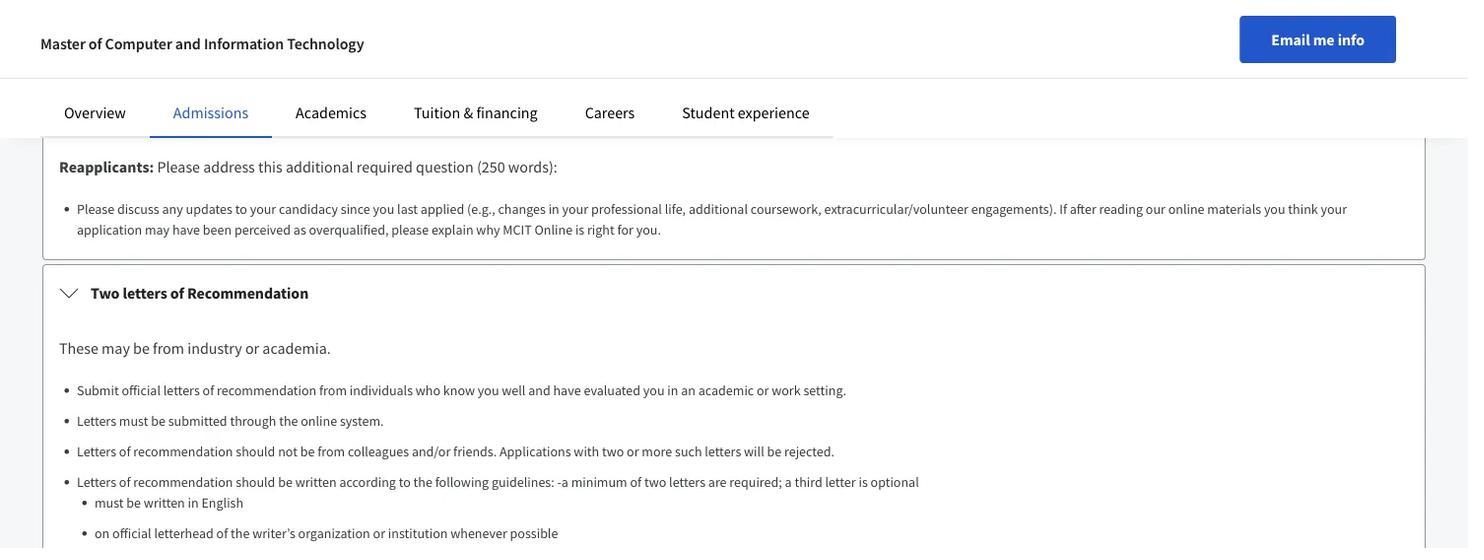 Task type: vqa. For each thing, say whether or not it's contained in the screenshot.
anxiety.
no



Task type: describe. For each thing, give the bounding box(es) containing it.
address
[[203, 157, 255, 176]]

changes
[[498, 200, 546, 217]]

extracurricular/volunteer
[[825, 200, 969, 217]]

do
[[106, 39, 121, 57]]

overqualified, inside please discuss any updates to your candidacy since you last applied (e.g., changes in your professional life, additional coursework, extracurricular/volunteer engagements). if after reading our online materials you think your application may have been perceived as overqualified, please explain why mcit online is right for you.
[[309, 220, 389, 238]]

words):
[[509, 157, 558, 176]]

official for letterhead
[[112, 524, 151, 542]]

why inside please discuss any updates to your candidacy since you last applied (e.g., changes in your professional life, additional coursework, extracurricular/volunteer engagements). if after reading our online materials you think your application may have been perceived as overqualified, please explain why mcit online is right for you.
[[476, 220, 500, 238]]

through
[[230, 412, 276, 429]]

our
[[1146, 200, 1166, 217]]

given that the program is designed for people without a cs background, if you feel that your resume could be perceived as overqualified, please explain why mcit online is right for you. list item
[[77, 99, 1410, 119]]

and/or
[[412, 442, 451, 460]]

with
[[574, 442, 600, 460]]

how do you plan to incorporate an average of 15 hours per week per course of studies into your lifestyle?
[[77, 39, 674, 57]]

be down not
[[278, 473, 293, 490]]

in inside submit official letters of recommendation from individuals who know you well and have evaluated you in an academic or work setting. list item
[[668, 381, 679, 399]]

experience
[[738, 103, 810, 122]]

how
[[295, 69, 320, 87]]

admissions link
[[173, 103, 249, 122]]

achieve
[[549, 69, 593, 87]]

such
[[675, 442, 702, 460]]

you left last
[[373, 200, 395, 217]]

email
[[1272, 30, 1311, 49]]

0 horizontal spatial for
[[280, 100, 296, 118]]

please discuss any updates to your candidacy since you last applied (e.g., changes in your professional life, additional coursework, extracurricular/volunteer engagements). if after reading our online materials you think your application may have been perceived as overqualified, please explain why mcit online is right for you. list item
[[77, 198, 1410, 240]]

please inside list item
[[861, 100, 899, 118]]

from inside letters of recommendation should not be from colleagues and/or friends. applications with two or more such letters will be rejected. list item
[[318, 442, 345, 460]]

work
[[772, 381, 801, 399]]

2 horizontal spatial for
[[1087, 100, 1103, 118]]

well
[[502, 381, 526, 399]]

or left institution on the bottom of the page
[[373, 524, 385, 542]]

1 vertical spatial please
[[157, 157, 200, 176]]

0 horizontal spatial will
[[483, 69, 503, 87]]

perceived inside list item
[[704, 100, 760, 118]]

letterhead
[[154, 524, 214, 542]]

may inside please discuss any updates to your candidacy since you last applied (e.g., changes in your professional life, additional coursework, extracurricular/volunteer engagements). if after reading our online materials you think your application may have been perceived as overqualified, please explain why mcit online is right for you.
[[145, 220, 170, 238]]

after
[[1070, 200, 1097, 217]]

letters for letters of recommendation should be written according to the following guidelines: -a minimum of two letters are required; a third letter is optional
[[77, 473, 116, 490]]

following
[[435, 473, 489, 490]]

designed
[[225, 100, 277, 118]]

master of computer and information technology
[[40, 34, 364, 53]]

computer
[[105, 34, 172, 53]]

background,
[[417, 100, 490, 118]]

plan
[[148, 39, 174, 57]]

0 vertical spatial written
[[295, 473, 337, 490]]

or right industry
[[245, 338, 259, 358]]

application
[[77, 220, 142, 238]]

should for not
[[236, 442, 275, 460]]

1 that from the left
[[112, 100, 136, 118]]

you inside how do you plan to incorporate an average of 15 hours per week per course of studies into your lifestyle? list item
[[124, 39, 145, 57]]

of inside dropdown button
[[170, 283, 184, 303]]

should for be
[[236, 473, 275, 490]]

two letters of recommendation
[[91, 283, 309, 303]]

required;
[[730, 473, 782, 490]]

1 vertical spatial and
[[270, 69, 292, 87]]

0 vertical spatial additional
[[286, 157, 354, 176]]

online inside list item
[[1004, 100, 1042, 118]]

your up program on the left
[[169, 69, 195, 87]]

discuss
[[117, 200, 159, 217]]

online inside please discuss any updates to your candidacy since you last applied (e.g., changes in your professional life, additional coursework, extracurricular/volunteer engagements). if after reading our online materials you think your application may have been perceived as overqualified, please explain why mcit online is right for you.
[[1169, 200, 1205, 217]]

tuition
[[414, 103, 461, 122]]

0 horizontal spatial an
[[261, 39, 275, 57]]

last
[[397, 200, 418, 217]]

be right these
[[133, 338, 150, 358]]

you right evaluated
[[644, 381, 665, 399]]

letters for letters must be submitted through the online system.
[[77, 412, 116, 429]]

in inside please discuss any updates to your candidacy since you last applied (e.g., changes in your professional life, additional coursework, extracurricular/volunteer engagements). if after reading our online materials you think your application may have been perceived as overqualified, please explain why mcit online is right for you.
[[549, 200, 560, 217]]

submitted
[[168, 412, 227, 429]]

writer's
[[252, 524, 295, 542]]

0 horizontal spatial online
[[376, 69, 414, 87]]

feel
[[527, 100, 548, 118]]

0 vertical spatial and
[[175, 34, 201, 53]]

2 horizontal spatial a
[[785, 473, 792, 490]]

student experience link
[[682, 103, 810, 122]]

(e.g.,
[[467, 200, 496, 217]]

admissions
[[173, 103, 249, 122]]

tuition & financing link
[[414, 103, 538, 122]]

these may be from industry or academia.
[[59, 338, 331, 358]]

whenever
[[451, 524, 507, 542]]

according
[[339, 473, 396, 490]]

additional inside please discuss any updates to your candidacy since you last applied (e.g., changes in your professional life, additional coursework, extracurricular/volunteer engagements). if after reading our online materials you think your application may have been perceived as overqualified, please explain why mcit online is right for you.
[[689, 200, 748, 217]]

letters of recommendation should not be from colleagues and/or friends. applications with two or more such letters will be rejected.
[[77, 442, 835, 460]]

updates
[[186, 200, 233, 217]]

list containing submit official letters of recommendation from individuals who know you well and have evaluated you in an academic or work setting.
[[67, 380, 1410, 548]]

letters inside dropdown button
[[123, 283, 167, 303]]

have inside please discuss any updates to your candidacy since you last applied (e.g., changes in your professional life, additional coursework, extracurricular/volunteer engagements). if after reading our online materials you think your application may have been perceived as overqualified, please explain why mcit online is right for you.
[[172, 220, 200, 238]]

life,
[[665, 200, 686, 217]]

to inside please discuss any updates to your candidacy since you last applied (e.g., changes in your professional life, additional coursework, extracurricular/volunteer engagements). if after reading our online materials you think your application may have been perceived as overqualified, please explain why mcit online is right for you.
[[235, 200, 247, 217]]

1 horizontal spatial will
[[744, 442, 765, 460]]

letters must be submitted through the online system.
[[77, 412, 384, 429]]

1 list item from the top
[[77, 7, 1410, 28]]

week
[[415, 39, 445, 57]]

the inside letters must be submitted through the online system. list item
[[279, 412, 298, 429]]

describe
[[117, 69, 166, 87]]

as inside please discuss any updates to your candidacy since you last applied (e.g., changes in your professional life, additional coursework, extracurricular/volunteer engagements). if after reading our online materials you think your application may have been perceived as overqualified, please explain why mcit online is right for you.
[[294, 220, 306, 238]]

required
[[357, 157, 413, 176]]

program
[[160, 100, 210, 118]]

recommendation for be
[[133, 473, 233, 490]]

to inside how do you plan to incorporate an average of 15 hours per week per course of studies into your lifestyle? list item
[[176, 39, 188, 57]]

lifestyle?
[[624, 39, 674, 57]]

the inside on official letterhead of the writer's organization or institution whenever possible list item
[[231, 524, 250, 542]]

the inside given that the program is designed for people without a cs background, if you feel that your resume could be perceived as overqualified, please explain why mcit online is right for you. list item
[[139, 100, 158, 118]]

your inside list item
[[577, 100, 603, 118]]

0 horizontal spatial may
[[102, 338, 130, 358]]

on official letterhead of the writer's organization or institution whenever possible
[[95, 524, 558, 542]]

in inside must be written in english list item
[[188, 493, 199, 511]]

online inside please discuss any updates to your candidacy since you last applied (e.g., changes in your professional life, additional coursework, extracurricular/volunteer engagements). if after reading our online materials you think your application may have been perceived as overqualified, please explain why mcit online is right for you.
[[535, 220, 573, 238]]

hours
[[357, 39, 390, 57]]

1 per from the left
[[393, 39, 412, 57]]

1 vertical spatial an
[[681, 381, 696, 399]]

submit official letters of recommendation from individuals who know you well and have evaluated you in an academic or work setting.
[[77, 381, 847, 399]]

minimum
[[571, 473, 628, 490]]

academics link
[[296, 103, 367, 122]]

materials
[[1208, 200, 1262, 217]]

recommendation for not
[[133, 442, 233, 460]]

the down and/or
[[414, 473, 433, 490]]

me
[[1314, 30, 1335, 49]]

1 horizontal spatial have
[[554, 381, 581, 399]]

rejected.
[[785, 442, 835, 460]]

be left submitted
[[151, 412, 165, 429]]

-
[[557, 473, 562, 490]]

this
[[258, 157, 283, 176]]

overview link
[[64, 103, 126, 122]]

how do you plan to incorporate an average of 15 hours per week per course of studies into your lifestyle? list item
[[77, 37, 1410, 58]]

please inside please discuss any updates to your candidacy since you last applied (e.g., changes in your professional life, additional coursework, extracurricular/volunteer engagements). if after reading our online materials you think your application may have been perceived as overqualified, please explain why mcit online is right for you.
[[392, 220, 429, 238]]

resume
[[606, 100, 649, 118]]

please describe your career goals and how the mcit online curriculum will help to achieve them.
[[77, 69, 630, 87]]

two
[[91, 283, 120, 303]]

letters must be submitted through the online system. list item
[[77, 410, 1410, 431]]

&
[[464, 103, 473, 122]]

list item containing letters of recommendation should be written according to the following guidelines: -a minimum of two letters are required; a third letter is optional
[[77, 471, 1410, 548]]

information
[[204, 34, 284, 53]]

possible
[[510, 524, 558, 542]]

must be written in english list item
[[95, 492, 1410, 513]]

a inside list item
[[390, 100, 397, 118]]

be left rejected.
[[767, 442, 782, 460]]

2 per from the left
[[448, 39, 467, 57]]

think
[[1289, 200, 1319, 217]]

more
[[642, 442, 673, 460]]

goals
[[237, 69, 267, 87]]

you left think
[[1265, 200, 1286, 217]]

mcit inside please describe your career goals and how the mcit online curriculum will help to achieve them. list item
[[345, 69, 373, 87]]

submit official letters of recommendation from individuals who know you well and have evaluated you in an academic or work setting. list item
[[77, 380, 1410, 400]]



Task type: locate. For each thing, give the bounding box(es) containing it.
1 vertical spatial must
[[95, 493, 124, 511]]

to right according
[[399, 473, 411, 490]]

recommendation up must be written in english
[[133, 473, 233, 490]]

1 vertical spatial perceived
[[235, 220, 291, 238]]

2 list item from the top
[[77, 471, 1410, 548]]

know
[[443, 381, 475, 399]]

why
[[946, 100, 970, 118], [476, 220, 500, 238]]

0 horizontal spatial as
[[294, 220, 306, 238]]

1 horizontal spatial written
[[295, 473, 337, 490]]

2 vertical spatial letters
[[77, 473, 116, 490]]

0 horizontal spatial additional
[[286, 157, 354, 176]]

1 horizontal spatial in
[[549, 200, 560, 217]]

a
[[390, 100, 397, 118], [562, 473, 569, 490], [785, 473, 792, 490]]

student experience
[[682, 103, 810, 122]]

reapplicants: please address this additional required question (250 words):
[[59, 157, 558, 176]]

people
[[299, 100, 339, 118]]

1 horizontal spatial a
[[562, 473, 569, 490]]

them.
[[596, 69, 630, 87]]

1 vertical spatial explain
[[432, 220, 474, 238]]

written down not
[[295, 473, 337, 490]]

industry
[[188, 338, 242, 358]]

online inside list item
[[301, 412, 337, 429]]

incorporate
[[191, 39, 258, 57]]

0 horizontal spatial please
[[392, 220, 429, 238]]

1 vertical spatial overqualified,
[[309, 220, 389, 238]]

why inside given that the program is designed for people without a cs background, if you feel that your resume could be perceived as overqualified, please explain why mcit online is right for you. list item
[[946, 100, 970, 118]]

1 vertical spatial you.
[[637, 220, 661, 238]]

your down achieve
[[577, 100, 603, 118]]

1 vertical spatial may
[[102, 338, 130, 358]]

must left submitted
[[119, 412, 148, 429]]

perceived right been
[[235, 220, 291, 238]]

on
[[95, 524, 110, 542]]

a left third
[[785, 473, 792, 490]]

0 vertical spatial why
[[946, 100, 970, 118]]

to
[[176, 39, 188, 57], [534, 69, 546, 87], [235, 200, 247, 217], [399, 473, 411, 490]]

list item up how do you plan to incorporate an average of 15 hours per week per course of studies into your lifestyle? list item
[[77, 7, 1410, 28]]

1 horizontal spatial two
[[645, 473, 667, 490]]

the inside please describe your career goals and how the mcit online curriculum will help to achieve them. list item
[[323, 69, 342, 87]]

1 vertical spatial will
[[744, 442, 765, 460]]

the right how
[[323, 69, 342, 87]]

from down system.
[[318, 442, 345, 460]]

written inside list item
[[144, 493, 185, 511]]

the left writer's
[[231, 524, 250, 542]]

0 vertical spatial overqualified,
[[779, 100, 858, 118]]

1 vertical spatial official
[[112, 524, 151, 542]]

you. inside list item
[[1106, 100, 1131, 118]]

in left "english"
[[188, 493, 199, 511]]

overqualified, down since
[[309, 220, 389, 238]]

an left academic
[[681, 381, 696, 399]]

1 horizontal spatial explain
[[901, 100, 943, 118]]

professional
[[591, 200, 662, 217]]

1 horizontal spatial additional
[[689, 200, 748, 217]]

be right could
[[687, 100, 701, 118]]

0 horizontal spatial you.
[[637, 220, 661, 238]]

must up on
[[95, 493, 124, 511]]

academics
[[296, 103, 367, 122]]

and left how
[[270, 69, 292, 87]]

explain inside list item
[[901, 100, 943, 118]]

(250
[[477, 157, 505, 176]]

official for letters
[[122, 381, 161, 399]]

0 vertical spatial please
[[77, 69, 114, 87]]

0 vertical spatial may
[[145, 220, 170, 238]]

letters up submitted
[[163, 381, 200, 399]]

letters up are
[[705, 442, 742, 460]]

letters inside letters must be submitted through the online system. list item
[[77, 412, 116, 429]]

engagements).
[[972, 200, 1057, 217]]

online left system.
[[301, 412, 337, 429]]

on official letterhead of the writer's organization or institution whenever possible list item
[[95, 522, 1410, 543]]

0 horizontal spatial have
[[172, 220, 200, 238]]

0 horizontal spatial and
[[175, 34, 201, 53]]

could
[[652, 100, 684, 118]]

overview
[[64, 103, 126, 122]]

1 vertical spatial please
[[392, 220, 429, 238]]

please up the "given"
[[77, 69, 114, 87]]

given that the program is designed for people without a cs background, if you feel that your resume could be perceived as overqualified, please explain why mcit online is right for you.
[[77, 100, 1131, 118]]

online
[[1169, 200, 1205, 217], [301, 412, 337, 429]]

the
[[323, 69, 342, 87], [139, 100, 158, 118], [279, 412, 298, 429], [414, 473, 433, 490], [231, 524, 250, 542]]

must
[[119, 412, 148, 429], [95, 493, 124, 511]]

15
[[340, 39, 354, 57]]

right inside list item
[[1057, 100, 1084, 118]]

letters for letters of recommendation should not be from colleagues and/or friends. applications with two or more such letters will be rejected.
[[77, 442, 116, 460]]

in left academic
[[668, 381, 679, 399]]

1 vertical spatial right
[[588, 220, 615, 238]]

in
[[549, 200, 560, 217], [668, 381, 679, 399], [188, 493, 199, 511]]

setting.
[[804, 381, 847, 399]]

online right our
[[1169, 200, 1205, 217]]

2 vertical spatial from
[[318, 442, 345, 460]]

mcit inside given that the program is designed for people without a cs background, if you feel that your resume could be perceived as overqualified, please explain why mcit online is right for you. list item
[[973, 100, 1002, 118]]

1 horizontal spatial may
[[145, 220, 170, 238]]

right inside please discuss any updates to your candidacy since you last applied (e.g., changes in your professional life, additional coursework, extracurricular/volunteer engagements). if after reading our online materials you think your application may have been perceived as overqualified, please explain why mcit online is right for you.
[[588, 220, 615, 238]]

to right updates at the left
[[235, 200, 247, 217]]

written up letterhead
[[144, 493, 185, 511]]

per left week
[[393, 39, 412, 57]]

academia.
[[263, 338, 331, 358]]

1 vertical spatial have
[[554, 381, 581, 399]]

have
[[172, 220, 200, 238], [554, 381, 581, 399]]

0 vertical spatial must
[[119, 412, 148, 429]]

official right submit
[[122, 381, 161, 399]]

right
[[1057, 100, 1084, 118], [588, 220, 615, 238]]

recommendation up through at the bottom left of page
[[217, 381, 317, 399]]

you. inside please discuss any updates to your candidacy since you last applied (e.g., changes in your professional life, additional coursework, extracurricular/volunteer engagements). if after reading our online materials you think your application may have been perceived as overqualified, please explain why mcit online is right for you.
[[637, 220, 661, 238]]

2 vertical spatial recommendation
[[133, 473, 233, 490]]

be left "english"
[[127, 493, 141, 511]]

two inside list item
[[602, 442, 624, 460]]

0 vertical spatial list item
[[77, 7, 1410, 28]]

0 vertical spatial an
[[261, 39, 275, 57]]

list
[[67, 0, 1410, 119], [67, 380, 1410, 548], [85, 492, 1410, 548]]

2 vertical spatial and
[[529, 381, 551, 399]]

1 horizontal spatial online
[[1169, 200, 1205, 217]]

0 vertical spatial recommendation
[[217, 381, 317, 399]]

will left help
[[483, 69, 503, 87]]

0 vertical spatial from
[[153, 338, 184, 358]]

from left industry
[[153, 338, 184, 358]]

0 horizontal spatial a
[[390, 100, 397, 118]]

student
[[682, 103, 735, 122]]

1 horizontal spatial for
[[618, 220, 634, 238]]

any
[[162, 200, 183, 217]]

perceived down please describe your career goals and how the mcit online curriculum will help to achieve them. list item
[[704, 100, 760, 118]]

1 horizontal spatial an
[[681, 381, 696, 399]]

must inside list item
[[119, 412, 148, 429]]

1 vertical spatial additional
[[689, 200, 748, 217]]

help
[[506, 69, 531, 87]]

that right the "given"
[[112, 100, 136, 118]]

recommendation
[[187, 283, 309, 303]]

these
[[59, 338, 98, 358]]

1 should from the top
[[236, 442, 275, 460]]

per
[[393, 39, 412, 57], [448, 39, 467, 57]]

studies
[[525, 39, 567, 57]]

coursework,
[[751, 200, 822, 217]]

1 horizontal spatial right
[[1057, 100, 1084, 118]]

as inside list item
[[763, 100, 776, 118]]

for inside please discuss any updates to your candidacy since you last applied (e.g., changes in your professional life, additional coursework, extracurricular/volunteer engagements). if after reading our online materials you think your application may have been perceived as overqualified, please explain why mcit online is right for you.
[[618, 220, 634, 238]]

into
[[569, 39, 592, 57]]

two down 'more' on the left bottom
[[645, 473, 667, 490]]

without
[[342, 100, 387, 118]]

and right well
[[529, 381, 551, 399]]

1 vertical spatial mcit
[[973, 100, 1002, 118]]

3 letters from the top
[[77, 473, 116, 490]]

info
[[1338, 30, 1365, 49]]

be
[[687, 100, 701, 118], [133, 338, 150, 358], [151, 412, 165, 429], [300, 442, 315, 460], [767, 442, 782, 460], [278, 473, 293, 490], [127, 493, 141, 511]]

a left cs
[[390, 100, 397, 118]]

list containing must be written in english
[[85, 492, 1410, 548]]

please inside please discuss any updates to your candidacy since you last applied (e.g., changes in your professional life, additional coursework, extracurricular/volunteer engagements). if after reading our online materials you think your application may have been perceived as overqualified, please explain why mcit online is right for you.
[[77, 200, 114, 217]]

not
[[278, 442, 298, 460]]

as down please describe your career goals and how the mcit online curriculum will help to achieve them. list item
[[763, 100, 776, 118]]

0 horizontal spatial online
[[301, 412, 337, 429]]

1 vertical spatial as
[[294, 220, 306, 238]]

1 horizontal spatial online
[[535, 220, 573, 238]]

0 vertical spatial mcit
[[345, 69, 373, 87]]

you right if
[[503, 100, 524, 118]]

should down through at the bottom left of page
[[236, 442, 275, 460]]

and right plan
[[175, 34, 201, 53]]

candidacy
[[279, 200, 338, 217]]

0 horizontal spatial per
[[393, 39, 412, 57]]

if
[[1060, 200, 1068, 217]]

1 vertical spatial list item
[[77, 471, 1410, 548]]

english
[[202, 493, 244, 511]]

0 vertical spatial two
[[602, 442, 624, 460]]

1 vertical spatial letters
[[77, 442, 116, 460]]

have down any
[[172, 220, 200, 238]]

0 horizontal spatial perceived
[[235, 220, 291, 238]]

to right help
[[534, 69, 546, 87]]

institution
[[388, 524, 448, 542]]

1 vertical spatial online
[[1004, 100, 1042, 118]]

is inside please discuss any updates to your candidacy since you last applied (e.g., changes in your professional life, additional coursework, extracurricular/volunteer engagements). if after reading our online materials you think your application may have been perceived as overqualified, please explain why mcit online is right for you.
[[576, 220, 585, 238]]

1 vertical spatial written
[[144, 493, 185, 511]]

cs
[[400, 100, 414, 118]]

0 horizontal spatial in
[[188, 493, 199, 511]]

0 vertical spatial online
[[376, 69, 414, 87]]

mcit inside please discuss any updates to your candidacy since you last applied (e.g., changes in your professional life, additional coursework, extracurricular/volunteer engagements). if after reading our online materials you think your application may have been perceived as overqualified, please explain why mcit online is right for you.
[[503, 220, 532, 238]]

letters of recommendation should not be from colleagues and/or friends. applications with two or more such letters will be rejected. list item
[[77, 441, 1410, 461]]

0 vertical spatial official
[[122, 381, 161, 399]]

to right plan
[[176, 39, 188, 57]]

be right not
[[300, 442, 315, 460]]

please discuss any updates to your candidacy since you last applied (e.g., changes in your professional life, additional coursework, extracurricular/volunteer engagements). if after reading our online materials you think your application may have been perceived as overqualified, please explain why mcit online is right for you.
[[77, 200, 1348, 238]]

overqualified, down please describe your career goals and how the mcit online curriculum will help to achieve them. list item
[[779, 100, 858, 118]]

1 horizontal spatial why
[[946, 100, 970, 118]]

organization
[[298, 524, 370, 542]]

1 horizontal spatial please
[[861, 100, 899, 118]]

tuition & financing
[[414, 103, 538, 122]]

you right do
[[124, 39, 145, 57]]

1 horizontal spatial and
[[270, 69, 292, 87]]

2 should from the top
[[236, 473, 275, 490]]

2 vertical spatial in
[[188, 493, 199, 511]]

0 horizontal spatial that
[[112, 100, 136, 118]]

0 vertical spatial please
[[861, 100, 899, 118]]

you
[[124, 39, 145, 57], [503, 100, 524, 118], [373, 200, 395, 217], [1265, 200, 1286, 217], [478, 381, 499, 399], [644, 381, 665, 399]]

you left well
[[478, 381, 499, 399]]

please for describe
[[77, 69, 114, 87]]

email me info
[[1272, 30, 1365, 49]]

an left average
[[261, 39, 275, 57]]

or left work at the bottom right of the page
[[757, 381, 769, 399]]

2 vertical spatial please
[[77, 200, 114, 217]]

your
[[595, 39, 621, 57], [169, 69, 195, 87], [577, 100, 603, 118], [250, 200, 276, 217], [562, 200, 589, 217], [1322, 200, 1348, 217]]

email me info button
[[1240, 16, 1397, 63]]

as down candidacy
[[294, 220, 306, 238]]

1 vertical spatial in
[[668, 381, 679, 399]]

per right week
[[448, 39, 467, 57]]

0 vertical spatial have
[[172, 220, 200, 238]]

2 that from the left
[[551, 100, 574, 118]]

1 vertical spatial from
[[319, 381, 347, 399]]

average
[[278, 39, 323, 57]]

you inside given that the program is designed for people without a cs background, if you feel that your resume could be perceived as overqualified, please explain why mcit online is right for you. list item
[[503, 100, 524, 118]]

2 vertical spatial mcit
[[503, 220, 532, 238]]

should up "english"
[[236, 473, 275, 490]]

0 horizontal spatial explain
[[432, 220, 474, 238]]

applications
[[500, 442, 571, 460]]

your right think
[[1322, 200, 1348, 217]]

1 horizontal spatial perceived
[[704, 100, 760, 118]]

the down describe
[[139, 100, 158, 118]]

for
[[280, 100, 296, 118], [1087, 100, 1103, 118], [618, 220, 634, 238]]

additional right "life,"
[[689, 200, 748, 217]]

reapplicants:
[[59, 157, 154, 176]]

please describe your career goals and how the mcit online curriculum will help to achieve them. list item
[[77, 68, 1410, 89]]

a left minimum
[[562, 473, 569, 490]]

official right on
[[112, 524, 151, 542]]

an
[[261, 39, 275, 57], [681, 381, 696, 399]]

additional up candidacy
[[286, 157, 354, 176]]

perceived inside please discuss any updates to your candidacy since you last applied (e.g., changes in your professional life, additional coursework, extracurricular/volunteer engagements). if after reading our online materials you think your application may have been perceived as overqualified, please explain why mcit online is right for you.
[[235, 220, 291, 238]]

please for discuss
[[77, 200, 114, 217]]

your right the into
[[595, 39, 621, 57]]

2 letters from the top
[[77, 442, 116, 460]]

1 horizontal spatial overqualified,
[[779, 100, 858, 118]]

1 letters from the top
[[77, 412, 116, 429]]

reading
[[1100, 200, 1144, 217]]

list item down letters of recommendation should not be from colleagues and/or friends. applications with two or more such letters will be rejected. list item
[[77, 471, 1410, 548]]

from inside submit official letters of recommendation from individuals who know you well and have evaluated you in an academic or work setting. list item
[[319, 381, 347, 399]]

please up application
[[77, 200, 114, 217]]

from up system.
[[319, 381, 347, 399]]

two right with
[[602, 442, 624, 460]]

0 vertical spatial you.
[[1106, 100, 1131, 118]]

0 horizontal spatial overqualified,
[[309, 220, 389, 238]]

of
[[89, 34, 102, 53], [326, 39, 338, 57], [511, 39, 522, 57], [170, 283, 184, 303], [203, 381, 214, 399], [119, 442, 131, 460], [119, 473, 131, 490], [630, 473, 642, 490], [216, 524, 228, 542]]

letters left are
[[669, 473, 706, 490]]

2 horizontal spatial and
[[529, 381, 551, 399]]

1 vertical spatial online
[[301, 412, 337, 429]]

will
[[483, 69, 503, 87], [744, 442, 765, 460]]

that right feel
[[551, 100, 574, 118]]

2 horizontal spatial online
[[1004, 100, 1042, 118]]

may down any
[[145, 220, 170, 238]]

applied
[[421, 200, 464, 217]]

careers
[[585, 103, 635, 122]]

guidelines:
[[492, 473, 555, 490]]

explain inside please discuss any updates to your candidacy since you last applied (e.g., changes in your professional life, additional coursework, extracurricular/volunteer engagements). if after reading our online materials you think your application may have been perceived as overqualified, please explain why mcit online is right for you.
[[432, 220, 474, 238]]

0 vertical spatial perceived
[[704, 100, 760, 118]]

in right changes
[[549, 200, 560, 217]]

two
[[602, 442, 624, 460], [645, 473, 667, 490]]

perceived
[[704, 100, 760, 118], [235, 220, 291, 238]]

to inside please describe your career goals and how the mcit online curriculum will help to achieve them. list item
[[534, 69, 546, 87]]

will up required;
[[744, 442, 765, 460]]

1 vertical spatial should
[[236, 473, 275, 490]]

overqualified, inside list item
[[779, 100, 858, 118]]

list containing how do you plan to incorporate an average of 15 hours per week per course of studies into your lifestyle?
[[67, 0, 1410, 119]]

0 horizontal spatial mcit
[[345, 69, 373, 87]]

given
[[77, 100, 110, 118]]

0 horizontal spatial two
[[602, 442, 624, 460]]

must inside list item
[[95, 493, 124, 511]]

your down this
[[250, 200, 276, 217]]

or left 'more' on the left bottom
[[627, 442, 639, 460]]

have left evaluated
[[554, 381, 581, 399]]

1 horizontal spatial as
[[763, 100, 776, 118]]

and
[[175, 34, 201, 53], [270, 69, 292, 87], [529, 381, 551, 399]]

0 horizontal spatial written
[[144, 493, 185, 511]]

how
[[77, 39, 103, 57]]

may right these
[[102, 338, 130, 358]]

you.
[[1106, 100, 1131, 118], [637, 220, 661, 238]]

please
[[77, 69, 114, 87], [157, 157, 200, 176], [77, 200, 114, 217]]

recommendation down submitted
[[133, 442, 233, 460]]

the up not
[[279, 412, 298, 429]]

1 vertical spatial why
[[476, 220, 500, 238]]

list item
[[77, 7, 1410, 28], [77, 471, 1410, 548]]

letters
[[123, 283, 167, 303], [163, 381, 200, 399], [705, 442, 742, 460], [669, 473, 706, 490]]

letters inside letters of recommendation should not be from colleagues and/or friends. applications with two or more such letters will be rejected. list item
[[77, 442, 116, 460]]

2 horizontal spatial in
[[668, 381, 679, 399]]

letters
[[77, 412, 116, 429], [77, 442, 116, 460], [77, 473, 116, 490]]

who
[[416, 381, 441, 399]]

please up any
[[157, 157, 200, 176]]

letters right "two"
[[123, 283, 167, 303]]

career
[[198, 69, 234, 87]]

must be written in english
[[95, 493, 244, 511]]

your left professional
[[562, 200, 589, 217]]

0 vertical spatial explain
[[901, 100, 943, 118]]

1 vertical spatial two
[[645, 473, 667, 490]]



